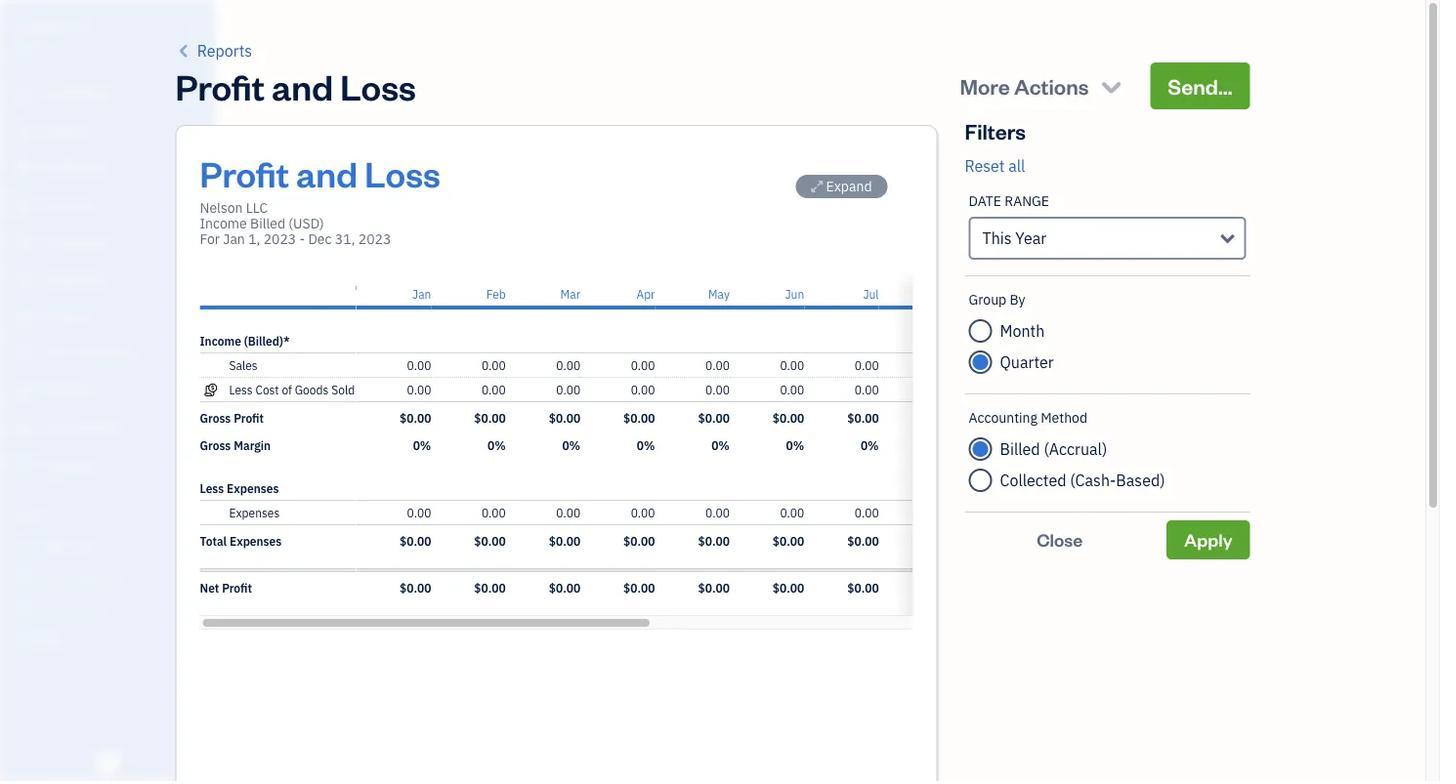 Task type: vqa. For each thing, say whether or not it's contained in the screenshot.
the top Klo
no



Task type: locate. For each thing, give the bounding box(es) containing it.
income
[[200, 214, 247, 233], [200, 333, 241, 349]]

method
[[1041, 409, 1087, 427]]

nelson llc owner
[[16, 17, 95, 55]]

payment image
[[13, 234, 36, 253]]

total
[[200, 533, 227, 549]]

1 vertical spatial llc
[[246, 199, 268, 217]]

for
[[200, 230, 220, 248]]

expenses
[[227, 481, 279, 496], [229, 505, 280, 521], [230, 533, 282, 549]]

1 horizontal spatial nelson
[[200, 199, 243, 217]]

expenses right total
[[230, 533, 282, 549]]

1 vertical spatial nelson
[[200, 199, 243, 217]]

more actions button
[[942, 63, 1142, 109]]

billed left -
[[250, 214, 285, 233]]

0 horizontal spatial less
[[200, 481, 224, 496]]

2 gross from the top
[[200, 438, 231, 453]]

feb
[[486, 286, 505, 302]]

1 horizontal spatial 2023
[[358, 230, 391, 248]]

accounting method option group
[[969, 434, 1246, 496]]

jun
[[785, 286, 804, 302]]

expenses for less expenses
[[227, 481, 279, 496]]

4 0% from the left
[[636, 438, 655, 453]]

1 horizontal spatial llc
[[246, 199, 268, 217]]

0 vertical spatial loss
[[340, 63, 416, 109]]

expenses down less expenses
[[229, 505, 280, 521]]

project image
[[13, 308, 36, 327]]

1 horizontal spatial jan
[[412, 286, 431, 302]]

(cash-
[[1070, 470, 1116, 491]]

0 vertical spatial and
[[272, 63, 333, 109]]

1 vertical spatial income
[[200, 333, 241, 349]]

jan
[[223, 230, 245, 248], [412, 286, 431, 302]]

1 horizontal spatial less
[[229, 382, 253, 398]]

timer image
[[13, 345, 36, 364]]

$0.00
[[399, 410, 431, 426], [474, 410, 505, 426], [548, 410, 580, 426], [623, 410, 655, 426], [698, 410, 729, 426], [772, 410, 804, 426], [847, 410, 878, 426], [921, 410, 953, 426], [399, 533, 431, 549], [474, 533, 505, 549], [548, 533, 580, 549], [623, 533, 655, 549], [698, 533, 729, 549], [772, 533, 804, 549], [847, 533, 878, 549], [921, 533, 953, 549], [399, 580, 431, 596], [474, 580, 505, 596], [548, 580, 580, 596], [623, 580, 655, 596], [698, 580, 729, 596], [772, 580, 804, 596], [847, 580, 878, 596], [921, 580, 953, 596]]

total expenses
[[200, 533, 282, 549]]

2 0% from the left
[[487, 438, 505, 453]]

2023 right 31,
[[358, 230, 391, 248]]

(usd)
[[289, 214, 324, 233]]

jul
[[863, 286, 878, 302]]

cost
[[255, 382, 279, 398]]

0 horizontal spatial llc
[[69, 17, 95, 38]]

billed
[[250, 214, 285, 233], [1000, 439, 1040, 460]]

6 0% from the left
[[786, 438, 804, 453]]

less down the "sales"
[[229, 382, 253, 398]]

0 horizontal spatial nelson
[[16, 17, 66, 38]]

income left 1,
[[200, 214, 247, 233]]

0 vertical spatial gross
[[200, 410, 231, 426]]

profit and loss
[[175, 63, 416, 109]]

jan left 1,
[[223, 230, 245, 248]]

1 income from the top
[[200, 214, 247, 233]]

nelson up owner
[[16, 17, 66, 38]]

by
[[1010, 291, 1025, 309]]

nelson up for
[[200, 199, 243, 217]]

apps image
[[15, 506, 209, 522]]

0 vertical spatial jan
[[223, 230, 245, 248]]

gross down gross profit at left
[[200, 438, 231, 453]]

profit inside profit and loss nelson llc income billed (usd) for jan 1, 2023 - dec 31, 2023
[[200, 149, 289, 196]]

group by group
[[969, 291, 1246, 378]]

nelson inside profit and loss nelson llc income billed (usd) for jan 1, 2023 - dec 31, 2023
[[200, 199, 243, 217]]

llc
[[69, 17, 95, 38], [246, 199, 268, 217]]

group by option group
[[969, 316, 1246, 378]]

income up category image
[[200, 333, 241, 349]]

0 vertical spatial expenses
[[227, 481, 279, 496]]

1 gross from the top
[[200, 410, 231, 426]]

and right reports button
[[272, 63, 333, 109]]

1,
[[248, 230, 260, 248]]

1 vertical spatial loss
[[365, 149, 440, 196]]

expenses down margin
[[227, 481, 279, 496]]

2023
[[263, 230, 296, 248], [358, 230, 391, 248]]

billed (accrual)
[[1000, 439, 1107, 460]]

and inside profit and loss nelson llc income billed (usd) for jan 1, 2023 - dec 31, 2023
[[296, 149, 358, 196]]

send… button
[[1150, 63, 1250, 109]]

items and services image
[[15, 569, 209, 584]]

reports button
[[175, 39, 252, 63]]

bank connections image
[[15, 600, 209, 616]]

gross profit
[[200, 410, 264, 426]]

loss inside profit and loss nelson llc income billed (usd) for jan 1, 2023 - dec 31, 2023
[[365, 149, 440, 196]]

2023 left -
[[263, 230, 296, 248]]

0.00
[[406, 358, 431, 373], [481, 358, 505, 373], [556, 358, 580, 373], [630, 358, 655, 373], [705, 358, 729, 373], [780, 358, 804, 373], [854, 358, 878, 373], [929, 358, 953, 373], [406, 382, 431, 398], [481, 382, 505, 398], [556, 382, 580, 398], [630, 382, 655, 398], [705, 382, 729, 398], [780, 382, 804, 398], [854, 382, 878, 398], [929, 382, 953, 398], [406, 505, 431, 521], [481, 505, 505, 521], [556, 505, 580, 521], [630, 505, 655, 521], [705, 505, 729, 521], [780, 505, 804, 521], [854, 505, 878, 521], [929, 505, 953, 521]]

1 vertical spatial and
[[296, 149, 358, 196]]

goods
[[295, 382, 329, 398]]

dashboard image
[[13, 85, 36, 105]]

0 horizontal spatial jan
[[223, 230, 245, 248]]

loss for profit and loss nelson llc income billed (usd) for jan 1, 2023 - dec 31, 2023
[[365, 149, 440, 196]]

2 income from the top
[[200, 333, 241, 349]]

gross up 'gross margin'
[[200, 410, 231, 426]]

0 vertical spatial llc
[[69, 17, 95, 38]]

less up category icon
[[200, 481, 224, 496]]

1 horizontal spatial billed
[[1000, 439, 1040, 460]]

net
[[200, 580, 219, 596]]

loss
[[340, 63, 416, 109], [365, 149, 440, 196]]

settings image
[[15, 631, 209, 647]]

0 vertical spatial less
[[229, 382, 253, 398]]

net profit
[[200, 580, 252, 596]]

expense image
[[13, 271, 36, 290]]

gross
[[200, 410, 231, 426], [200, 438, 231, 453]]

send…
[[1168, 72, 1232, 100]]

less
[[229, 382, 253, 398], [200, 481, 224, 496]]

date range
[[969, 192, 1049, 210]]

jan left feb
[[412, 286, 431, 302]]

this
[[982, 228, 1012, 249]]

team members image
[[15, 537, 209, 553]]

0 horizontal spatial 2023
[[263, 230, 296, 248]]

reset all button
[[965, 154, 1025, 178]]

based)
[[1116, 470, 1165, 491]]

and
[[272, 63, 333, 109], [296, 149, 358, 196]]

main element
[[0, 0, 264, 782]]

nelson
[[16, 17, 66, 38], [200, 199, 243, 217]]

2 vertical spatial expenses
[[230, 533, 282, 549]]

1 2023 from the left
[[263, 230, 296, 248]]

1 vertical spatial less
[[200, 481, 224, 496]]

0 vertical spatial billed
[[250, 214, 285, 233]]

0%
[[412, 438, 431, 453], [487, 438, 505, 453], [562, 438, 580, 453], [636, 438, 655, 453], [711, 438, 729, 453], [786, 438, 804, 453], [860, 438, 878, 453], [935, 438, 953, 453]]

actions
[[1014, 72, 1089, 100]]

31,
[[335, 230, 355, 248]]

-
[[299, 230, 305, 248]]

accounting
[[969, 409, 1037, 427]]

freshbooks image
[[92, 750, 123, 774]]

accounting method
[[969, 409, 1087, 427]]

profit right net
[[222, 580, 252, 596]]

1 vertical spatial gross
[[200, 438, 231, 453]]

profit
[[175, 63, 265, 109], [200, 149, 289, 196], [234, 410, 264, 426], [222, 580, 252, 596]]

0 horizontal spatial billed
[[250, 214, 285, 233]]

(billed)*
[[244, 333, 290, 349]]

and up (usd)
[[296, 149, 358, 196]]

and for profit and loss
[[272, 63, 333, 109]]

apply button
[[1167, 521, 1250, 560]]

0 vertical spatial nelson
[[16, 17, 66, 38]]

1 vertical spatial jan
[[412, 286, 431, 302]]

billed down the accounting method
[[1000, 439, 1040, 460]]

0 vertical spatial income
[[200, 214, 247, 233]]

less expenses
[[200, 481, 279, 496]]

gross for gross margin
[[200, 438, 231, 453]]

chevrondown image
[[1098, 72, 1125, 100]]

profit up 1,
[[200, 149, 289, 196]]

filters
[[965, 117, 1026, 145]]

3 0% from the left
[[562, 438, 580, 453]]

close
[[1037, 529, 1083, 552]]

1 vertical spatial billed
[[1000, 439, 1040, 460]]

date
[[969, 192, 1001, 210]]

margin
[[234, 438, 271, 453]]

income (billed)*
[[200, 333, 290, 349]]

collected (cash-based)
[[1000, 470, 1165, 491]]



Task type: describe. For each thing, give the bounding box(es) containing it.
dec
[[308, 230, 332, 248]]

sold
[[331, 382, 355, 398]]

7 0% from the left
[[860, 438, 878, 453]]

month
[[1000, 321, 1045, 341]]

Date Range field
[[969, 217, 1246, 260]]

(accrual)
[[1044, 439, 1107, 460]]

category image
[[200, 358, 221, 373]]

invoice image
[[13, 196, 36, 216]]

less for less cost of goods sold
[[229, 382, 253, 398]]

more
[[960, 72, 1010, 100]]

money image
[[13, 382, 36, 402]]

expand button
[[796, 175, 888, 198]]

estimate image
[[13, 159, 36, 179]]

nelson inside nelson llc owner
[[16, 17, 66, 38]]

close button
[[965, 521, 1155, 560]]

5 0% from the left
[[711, 438, 729, 453]]

llc inside profit and loss nelson llc income billed (usd) for jan 1, 2023 - dec 31, 2023
[[246, 199, 268, 217]]

1 0% from the left
[[412, 438, 431, 453]]

gross for gross profit
[[200, 410, 231, 426]]

client image
[[13, 122, 36, 142]]

jan inside profit and loss nelson llc income billed (usd) for jan 1, 2023 - dec 31, 2023
[[223, 230, 245, 248]]

less for less expenses
[[200, 481, 224, 496]]

llc inside nelson llc owner
[[69, 17, 95, 38]]

quarter
[[1000, 352, 1054, 373]]

aug
[[933, 286, 953, 302]]

expand image
[[811, 179, 823, 194]]

reset
[[965, 156, 1005, 176]]

8 0% from the left
[[935, 438, 953, 453]]

gross margin
[[200, 438, 271, 453]]

loss for profit and loss
[[340, 63, 416, 109]]

more actions
[[960, 72, 1089, 100]]

reset all
[[965, 156, 1025, 176]]

all
[[1008, 156, 1025, 176]]

and for profit and loss nelson llc income billed (usd) for jan 1, 2023 - dec 31, 2023
[[296, 149, 358, 196]]

billed inside profit and loss nelson llc income billed (usd) for jan 1, 2023 - dec 31, 2023
[[250, 214, 285, 233]]

reports
[[197, 41, 252, 61]]

mar
[[560, 286, 580, 302]]

accounting method group
[[969, 409, 1246, 496]]

chart image
[[13, 419, 36, 439]]

profit and loss nelson llc income billed (usd) for jan 1, 2023 - dec 31, 2023
[[200, 149, 440, 248]]

expenses for total expenses
[[230, 533, 282, 549]]

expand
[[826, 177, 872, 195]]

billed inside accounting method option group
[[1000, 439, 1040, 460]]

range
[[1005, 192, 1049, 210]]

chevronleft image
[[175, 39, 193, 63]]

apply
[[1184, 529, 1232, 552]]

1 vertical spatial expenses
[[229, 505, 280, 521]]

may
[[708, 286, 729, 302]]

category image
[[200, 505, 221, 521]]

group
[[969, 291, 1007, 309]]

group by
[[969, 291, 1025, 309]]

of
[[282, 382, 292, 398]]

profit up margin
[[234, 410, 264, 426]]

apr
[[636, 286, 655, 302]]

owner
[[16, 39, 52, 55]]

collected
[[1000, 470, 1066, 491]]

profit down "reports"
[[175, 63, 265, 109]]

less cost of goods sold
[[229, 382, 355, 398]]

2 2023 from the left
[[358, 230, 391, 248]]

date range element
[[965, 178, 1250, 276]]

income inside profit and loss nelson llc income billed (usd) for jan 1, 2023 - dec 31, 2023
[[200, 214, 247, 233]]

year
[[1015, 228, 1047, 249]]

sales
[[229, 358, 258, 373]]

this year
[[982, 228, 1047, 249]]

report image
[[13, 456, 36, 476]]



